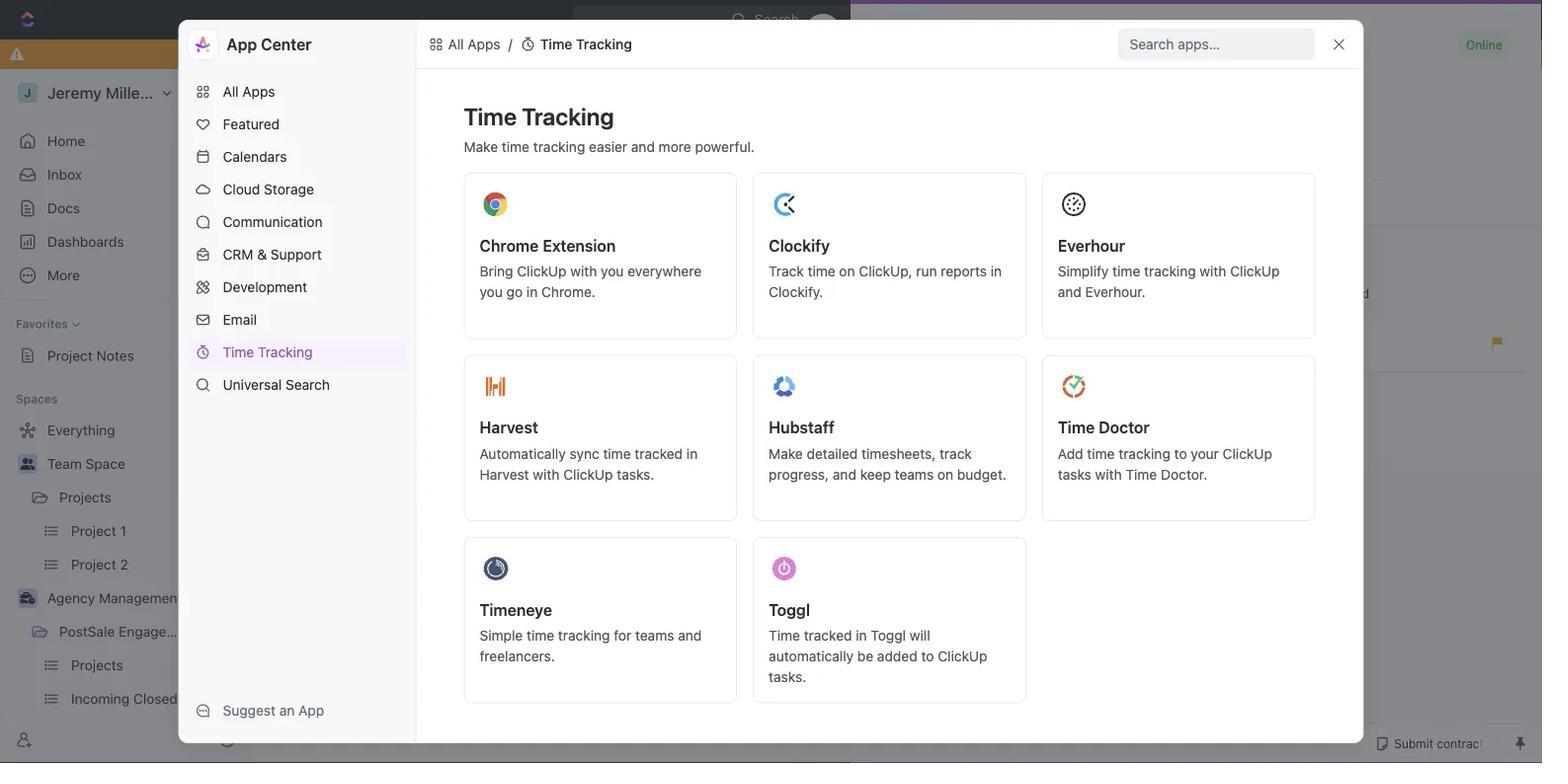 Task type: vqa. For each thing, say whether or not it's contained in the screenshot.


Task type: describe. For each thing, give the bounding box(es) containing it.
0 vertical spatial all apps link
[[424, 33, 504, 56]]

add
[[1058, 446, 1083, 462]]

detailed
[[807, 446, 858, 462]]

that
[[1204, 286, 1226, 300]]

notifications?
[[767, 46, 855, 62]]

time inside the toggl time tracked in toggl will automatically be added to clickup tasks.
[[769, 628, 800, 644]]

chrome extension bring clickup with you everywhere you go in chrome.
[[480, 236, 702, 300]]

calendars link
[[187, 141, 408, 173]]

tasks assigned to jeremy miller that have not been scheduled
[[1023, 286, 1369, 300]]

powerful.
[[695, 138, 755, 155]]

everhour simplify time tracking with clickup and everhour.
[[1058, 236, 1280, 300]]

spaces for all spaces joined
[[689, 436, 730, 450]]

automatically
[[769, 649, 854, 665]]

Search apps… field
[[1130, 33, 1308, 56]]

clickup inside the time doctor add time tracking to your clickup tasks with time doctor.
[[1223, 446, 1272, 462]]

time inside clockify track time on clickup, run reports in clockify.
[[808, 263, 835, 280]]

more
[[659, 138, 691, 155]]

crm
[[223, 246, 253, 263]]

home
[[47, 133, 85, 149]]

enable
[[663, 46, 707, 62]]

new space
[[1058, 169, 1130, 186]]

in inside 'chrome extension bring clickup with you everywhere you go in chrome.'
[[526, 284, 538, 300]]

agency management, , element
[[1200, 283, 1224, 306]]

team inside sidebar navigation
[[47, 456, 82, 472]]

all apps for top all apps link
[[448, 36, 500, 52]]

email
[[223, 312, 257, 328]]

1 vertical spatial agency
[[912, 324, 950, 337]]

new for new
[[1263, 11, 1292, 28]]

0 vertical spatial postsale
[[1038, 324, 1083, 337]]

time inside time tracking make time tracking easier and more powerful.
[[464, 103, 517, 130]]

suggest an app button
[[187, 695, 408, 727]]

storage
[[264, 181, 314, 198]]

featured
[[223, 116, 280, 132]]

reports
[[941, 263, 987, 280]]

0 horizontal spatial toggl
[[769, 601, 810, 619]]

clickup inside 'chrome extension bring clickup with you everywhere you go in chrome.'
[[517, 263, 567, 280]]

0 vertical spatial you
[[583, 46, 607, 62]]

lqhim image
[[428, 37, 444, 52]]

time inside timeneye simple time tracking for teams and freelancers.
[[527, 628, 554, 644]]

miller
[[1170, 286, 1201, 300]]

hubstaff
[[769, 418, 835, 437]]

in inside the toggl time tracked in toggl will automatically be added to clickup tasks.
[[856, 628, 867, 644]]

user group image
[[20, 458, 35, 470]]

clickup inside the toggl time tracked in toggl will automatically be added to clickup tasks.
[[938, 649, 987, 665]]

0 vertical spatial apps
[[468, 36, 500, 52]]

development
[[223, 279, 307, 295]]

2 horizontal spatial space
[[1275, 246, 1315, 263]]

timeneye simple time tracking for teams and freelancers.
[[480, 601, 702, 665]]

teams inside timeneye simple time tracking for teams and freelancers.
[[635, 628, 674, 644]]

do you want to enable browser notifications?
[[562, 46, 859, 62]]

suggest
[[223, 703, 276, 719]]

time inside the harvest automatically sync time tracked in harvest with clickup tasks.
[[603, 446, 631, 462]]

time tracking link
[[187, 337, 408, 368]]

doctor
[[1099, 418, 1150, 437]]

sidebar.
[[1347, 196, 1391, 209]]

0 vertical spatial tracking
[[576, 36, 632, 52]]

0 horizontal spatial app
[[227, 35, 257, 54]]

time tracking make time tracking easier and more powerful.
[[464, 103, 755, 155]]

tree inside sidebar navigation
[[8, 415, 243, 764]]

postsale engagements
[[59, 624, 206, 640]]

simple
[[480, 628, 523, 644]]

on inside hubstaff make detailed timesheets, track progress, and keep teams on budget.
[[937, 466, 953, 483]]

spaces inside sidebar navigation
[[16, 392, 58, 406]]

1 vertical spatial postsale engagements link
[[59, 616, 206, 648]]

universal search
[[223, 377, 330, 393]]

tasks. inside the harvest automatically sync time tracked in harvest with clickup tasks.
[[617, 466, 654, 483]]

won
[[1265, 324, 1288, 337]]

to inside the toggl time tracked in toggl will automatically be added to clickup tasks.
[[921, 649, 934, 665]]

docs
[[47, 200, 80, 216]]

wikido - social media campaign link
[[907, 336, 1469, 370]]

agency management link
[[47, 583, 239, 614]]

and for tracking
[[631, 138, 655, 155]]

chrome
[[480, 236, 539, 255]]

media
[[1008, 345, 1046, 361]]

make inside hubstaff make detailed timesheets, track progress, and keep teams on budget.
[[769, 446, 803, 462]]

clickup inside everhour simplify time tracking with clickup and everhour.
[[1230, 263, 1280, 280]]

new button
[[1236, 4, 1304, 36]]

visible
[[1200, 168, 1253, 189]]

business time image
[[20, 593, 35, 605]]

not
[[1259, 286, 1277, 300]]

want
[[611, 46, 642, 62]]

tasks
[[1058, 466, 1092, 483]]

on inside clockify track time on clickup, run reports in clockify.
[[839, 263, 855, 280]]

projects
[[59, 490, 111, 506]]

&
[[257, 246, 267, 263]]

toggl time tracked in toggl will automatically be added to clickup tasks.
[[769, 601, 987, 686]]

agency management inside agency management 'link'
[[47, 590, 182, 607]]

upgrade
[[1161, 11, 1218, 28]]

0 horizontal spatial all apps link
[[187, 76, 408, 108]]

harvest automatically sync time tracked in harvest with clickup tasks.
[[480, 418, 698, 483]]

suggest an app
[[223, 703, 324, 719]]

communication
[[223, 214, 323, 230]]

run
[[916, 263, 937, 280]]

0 horizontal spatial search...
[[755, 11, 811, 28]]

2 horizontal spatial agency
[[1236, 286, 1285, 302]]

inbox
[[47, 166, 82, 183]]

favorites
[[16, 317, 68, 331]]

all spaces
[[296, 161, 432, 193]]

closed-
[[1224, 324, 1265, 337]]

assigned
[[1058, 286, 1108, 300]]

0 horizontal spatial apps
[[242, 83, 275, 100]]

tracked inside the toggl time tracked in toggl will automatically be added to clickup tasks.
[[804, 628, 852, 644]]

dashboards
[[47, 234, 124, 250]]

added
[[877, 649, 917, 665]]

with inside everhour simplify time tracking with clickup and everhour.
[[1200, 263, 1226, 280]]

spaces down 'visible'
[[1200, 196, 1241, 209]]

browser
[[710, 46, 763, 62]]

0 vertical spatial engagements
[[1086, 324, 1157, 337]]

in inside the harvest automatically sync time tracked in harvest with clickup tasks.
[[687, 446, 698, 462]]

time inside the time doctor add time tracking to your clickup tasks with time doctor.
[[1087, 446, 1115, 462]]

tracked inside the harvest automatically sync time tracked in harvest with clickup tasks.
[[635, 446, 683, 462]]

tracking inside everhour simplify time tracking with clickup and everhour.
[[1144, 263, 1196, 280]]

to inside the time doctor add time tracking to your clickup tasks with time doctor.
[[1174, 446, 1187, 462]]

home link
[[8, 125, 243, 157]]

project notes link
[[8, 340, 243, 371]]

budget.
[[957, 466, 1007, 483]]

track
[[940, 446, 972, 462]]

1 vertical spatial management
[[954, 324, 1021, 337]]

calendars
[[223, 149, 287, 165]]

time tracking dialog
[[178, 20, 1364, 744]]

do
[[562, 46, 580, 62]]

wikido
[[912, 345, 954, 361]]

sync
[[570, 446, 599, 462]]

jm
[[898, 45, 930, 73]]

0 vertical spatial agency management
[[1236, 286, 1374, 302]]

bring
[[480, 263, 513, 280]]

and for make
[[833, 466, 856, 483]]



Task type: locate. For each thing, give the bounding box(es) containing it.
search... button
[[1046, 204, 1142, 236]]

clickup inside the harvest automatically sync time tracked in harvest with clickup tasks.
[[563, 466, 613, 483]]

in right go on the left
[[526, 284, 538, 300]]

tracked
[[635, 446, 683, 462], [804, 628, 852, 644]]

1 horizontal spatial space
[[1090, 169, 1130, 186]]

projects link
[[59, 482, 188, 514]]

tracking inside timeneye simple time tracking for teams and freelancers.
[[558, 628, 610, 644]]

new inside "button"
[[1058, 169, 1087, 186]]

spaces down project
[[16, 392, 58, 406]]

agency up wikido at top right
[[912, 324, 950, 337]]

0 horizontal spatial agency
[[47, 590, 95, 607]]

will
[[910, 628, 930, 644]]

1 horizontal spatial toggl
[[871, 628, 906, 644]]

2 horizontal spatial management
[[1288, 286, 1374, 302]]

0 horizontal spatial /
[[508, 36, 512, 52]]

teams down "timesheets,"
[[895, 466, 934, 483]]

all spaces joined
[[671, 436, 767, 450]]

team space, , element
[[1200, 243, 1224, 267]]

new inside button
[[1263, 11, 1292, 28]]

app right an
[[298, 703, 324, 719]]

2 vertical spatial you
[[480, 284, 503, 300]]

0 vertical spatial agency
[[1236, 286, 1285, 302]]

tracking
[[576, 36, 632, 52], [522, 103, 614, 130], [258, 344, 313, 361]]

upgrade link
[[1134, 6, 1228, 34]]

0 vertical spatial make
[[464, 138, 498, 155]]

all apps right lqhim image
[[448, 36, 500, 52]]

all apps
[[448, 36, 500, 52], [223, 83, 275, 100]]

1 vertical spatial on
[[937, 466, 953, 483]]

all apps up featured
[[223, 83, 275, 100]]

time left easier
[[502, 138, 530, 155]]

team space up projects
[[47, 456, 125, 472]]

and for simplify
[[1058, 284, 1082, 300]]

1 harvest from the top
[[480, 418, 538, 437]]

1 horizontal spatial agency
[[912, 324, 950, 337]]

postsale
[[1038, 324, 1083, 337], [59, 624, 115, 640]]

to up doctor.
[[1174, 446, 1187, 462]]

1 vertical spatial agency management
[[47, 590, 182, 607]]

1 vertical spatial tracking
[[522, 103, 614, 130]]

1 vertical spatial teams
[[635, 628, 674, 644]]

all apps link up featured link
[[187, 76, 408, 108]]

1 horizontal spatial team space
[[1236, 246, 1315, 263]]

2 harvest from the top
[[480, 466, 529, 483]]

inbox link
[[8, 159, 243, 191]]

0 vertical spatial management
[[1288, 286, 1374, 302]]

everywhere
[[628, 263, 702, 280]]

with
[[570, 263, 597, 280], [1200, 263, 1226, 280], [533, 466, 560, 483], [1095, 466, 1122, 483]]

an
[[279, 703, 295, 719]]

team space inside sidebar navigation
[[47, 456, 125, 472]]

2 vertical spatial tracking
[[258, 344, 313, 361]]

tasks.
[[617, 466, 654, 483], [769, 669, 806, 686]]

0 vertical spatial team space
[[1236, 246, 1315, 263]]

crm & support link
[[187, 239, 408, 271]]

your inside the visible spaces spaces shown in your left sidebar.
[[1297, 196, 1322, 209]]

1 vertical spatial toggl
[[871, 628, 906, 644]]

0 horizontal spatial agency management
[[47, 590, 182, 607]]

make inside time tracking make time tracking easier and more powerful.
[[464, 138, 498, 155]]

freelancers.
[[480, 649, 555, 665]]

toggl up the added
[[871, 628, 906, 644]]

tracking inside time tracking make time tracking easier and more powerful.
[[533, 138, 585, 155]]

with inside the harvest automatically sync time tracked in harvest with clickup tasks.
[[533, 466, 560, 483]]

spaces right storage
[[336, 161, 432, 193]]

timesheets,
[[862, 446, 936, 462]]

0 horizontal spatial tracked
[[635, 446, 683, 462]]

0 horizontal spatial engagements
[[119, 624, 206, 640]]

space up projects link
[[86, 456, 125, 472]]

time
[[540, 36, 572, 52], [464, 103, 517, 130], [223, 344, 254, 361], [1058, 418, 1095, 437], [1126, 466, 1157, 483], [769, 628, 800, 644]]

management
[[1288, 286, 1374, 302], [954, 324, 1021, 337], [99, 590, 182, 607]]

agency inside 'link'
[[47, 590, 95, 607]]

1 vertical spatial postsale
[[59, 624, 115, 640]]

automatically
[[480, 446, 566, 462]]

project notes
[[47, 348, 134, 364]]

agency management up postsale engagements
[[47, 590, 182, 607]]

tree containing team space
[[8, 415, 243, 764]]

your inside the time doctor add time tracking to your clickup tasks with time doctor.
[[1191, 446, 1219, 462]]

0 vertical spatial harvest
[[480, 418, 538, 437]]

0 vertical spatial postsale engagements link
[[1038, 324, 1157, 337]]

space inside "button"
[[1090, 169, 1130, 186]]

sidebar navigation
[[0, 69, 252, 764]]

1 vertical spatial apps
[[242, 83, 275, 100]]

and inside timeneye simple time tracking for teams and freelancers.
[[678, 628, 702, 644]]

0 horizontal spatial tasks.
[[617, 466, 654, 483]]

to left jeremy
[[1111, 286, 1123, 300]]

campaign
[[1050, 345, 1112, 361]]

project
[[47, 348, 93, 364]]

timeneye
[[480, 601, 552, 619]]

tracking up the universal search
[[258, 344, 313, 361]]

all left joined
[[671, 436, 685, 450]]

0 horizontal spatial postsale
[[59, 624, 115, 640]]

agency right business time "icon"
[[47, 590, 95, 607]]

teams right the for
[[635, 628, 674, 644]]

0 horizontal spatial space
[[86, 456, 125, 472]]

1 horizontal spatial all apps
[[448, 36, 500, 52]]

clockify track time on clickup, run reports in clockify.
[[769, 236, 1002, 300]]

0 vertical spatial app
[[227, 35, 257, 54]]

and down the simplify
[[1058, 284, 1082, 300]]

in inside clockify track time on clickup, run reports in clockify.
[[991, 263, 1002, 280]]

you right the do
[[583, 46, 607, 62]]

in right reports
[[991, 263, 1002, 280]]

in
[[1284, 196, 1294, 209], [991, 263, 1002, 280], [526, 284, 538, 300], [687, 446, 698, 462], [856, 628, 867, 644]]

tracking up miller
[[1144, 263, 1196, 280]]

and down detailed
[[833, 466, 856, 483]]

left
[[1325, 196, 1344, 209]]

have
[[1229, 286, 1256, 300]]

toggl up automatically
[[769, 601, 810, 619]]

0 horizontal spatial all apps
[[223, 83, 275, 100]]

and for simple
[[678, 628, 702, 644]]

0 horizontal spatial teams
[[635, 628, 674, 644]]

1 vertical spatial you
[[601, 263, 624, 280]]

in inside the visible spaces spaces shown in your left sidebar.
[[1284, 196, 1294, 209]]

new for new space
[[1058, 169, 1087, 186]]

spaces up the shown
[[1256, 168, 1315, 189]]

1 horizontal spatial tracked
[[804, 628, 852, 644]]

management inside 'link'
[[99, 590, 182, 607]]

with inside the time doctor add time tracking to your clickup tasks with time doctor.
[[1095, 466, 1122, 483]]

1 horizontal spatial make
[[769, 446, 803, 462]]

postsale engagements link
[[1038, 324, 1157, 337], [59, 616, 206, 648]]

1 vertical spatial tracked
[[804, 628, 852, 644]]

engagements down everhour. at the right top of the page
[[1086, 324, 1157, 337]]

notes
[[96, 348, 134, 364]]

2 vertical spatial management
[[99, 590, 182, 607]]

wikido - social media campaign
[[912, 345, 1112, 361]]

1 horizontal spatial tasks.
[[769, 669, 806, 686]]

/ inside "time tracking" dialog
[[508, 36, 512, 52]]

postsale inside tree
[[59, 624, 115, 640]]

all apps link left lqhim icon
[[424, 33, 504, 56]]

1 vertical spatial harvest
[[480, 466, 529, 483]]

postsale down agency management 'link'
[[59, 624, 115, 640]]

1 horizontal spatial on
[[937, 466, 953, 483]]

1 vertical spatial tasks.
[[769, 669, 806, 686]]

1 horizontal spatial postsale
[[1038, 324, 1083, 337]]

1 vertical spatial make
[[769, 446, 803, 462]]

tracked right sync
[[635, 446, 683, 462]]

app
[[227, 35, 257, 54], [298, 703, 324, 719]]

app inside button
[[298, 703, 324, 719]]

1 vertical spatial time tracking
[[223, 344, 313, 361]]

0 vertical spatial space
[[1090, 169, 1130, 186]]

search... up notifications?
[[755, 11, 811, 28]]

keep
[[860, 466, 891, 483]]

crm & support
[[223, 246, 322, 263]]

apps left lqhim icon
[[468, 36, 500, 52]]

your up doctor.
[[1191, 446, 1219, 462]]

time tracking inside time tracking link
[[223, 344, 313, 361]]

with down 'automatically'
[[533, 466, 560, 483]]

communication link
[[187, 206, 408, 238]]

development link
[[187, 272, 408, 303]]

email link
[[187, 304, 408, 336]]

you down the bring
[[480, 284, 503, 300]]

social
[[967, 345, 1005, 361]]

your left left
[[1297, 196, 1322, 209]]

incoming
[[1174, 324, 1221, 337]]

0 horizontal spatial make
[[464, 138, 498, 155]]

0 vertical spatial on
[[839, 263, 855, 280]]

tracked up automatically
[[804, 628, 852, 644]]

space inside sidebar navigation
[[86, 456, 125, 472]]

space up the 'been'
[[1275, 246, 1315, 263]]

chrome.
[[541, 284, 596, 300]]

clickup,
[[859, 263, 912, 280]]

1 vertical spatial team space
[[47, 456, 125, 472]]

engagements down agency management 'link'
[[119, 624, 206, 640]]

0 horizontal spatial your
[[1191, 446, 1219, 462]]

tasks. inside the toggl time tracked in toggl will automatically be added to clickup tasks.
[[769, 669, 806, 686]]

to
[[646, 46, 659, 62], [1111, 286, 1123, 300], [1174, 446, 1187, 462], [921, 649, 934, 665]]

1 horizontal spatial time tracking
[[540, 36, 632, 52]]

search... up everhour
[[1074, 212, 1130, 228]]

visible spaces spaces shown in your left sidebar.
[[1200, 168, 1391, 209]]

you down extension in the left of the page
[[601, 263, 624, 280]]

dashboards link
[[8, 226, 243, 258]]

all up communication link
[[296, 161, 330, 193]]

be
[[857, 649, 873, 665]]

new up search apps… field
[[1263, 11, 1292, 28]]

1 vertical spatial your
[[1191, 446, 1219, 462]]

simplify
[[1058, 263, 1109, 280]]

apps
[[468, 36, 500, 52], [242, 83, 275, 100]]

extension
[[543, 236, 616, 255]]

with inside 'chrome extension bring clickup with you everywhere you go in chrome.'
[[570, 263, 597, 280]]

for
[[614, 628, 631, 644]]

0 horizontal spatial new
[[1058, 169, 1087, 186]]

spaces left joined
[[689, 436, 730, 450]]

with right tasks
[[1095, 466, 1122, 483]]

in left joined
[[687, 446, 698, 462]]

and inside time tracking make time tracking easier and more powerful.
[[631, 138, 655, 155]]

all
[[448, 36, 464, 52], [223, 83, 239, 100], [296, 161, 330, 193], [671, 436, 685, 450]]

2 vertical spatial agency
[[47, 590, 95, 607]]

1 horizontal spatial your
[[1297, 196, 1322, 209]]

team
[[1236, 246, 1271, 263], [47, 456, 82, 472]]

engagements inside sidebar navigation
[[119, 624, 206, 640]]

tracking down doctor
[[1119, 446, 1171, 462]]

postsale engagements link down agency management 'link'
[[59, 616, 206, 648]]

management up deals
[[1288, 286, 1374, 302]]

app center
[[227, 35, 312, 54]]

2 horizontal spatial /
[[1164, 324, 1167, 337]]

postsale engagements link up campaign
[[1038, 324, 1157, 337]]

0 vertical spatial tasks.
[[617, 466, 654, 483]]

0 vertical spatial your
[[1297, 196, 1322, 209]]

harvest up 'automatically'
[[480, 418, 538, 437]]

1 horizontal spatial search...
[[1074, 212, 1130, 228]]

2 vertical spatial space
[[86, 456, 125, 472]]

time doctor add time tracking to your clickup tasks with time doctor.
[[1058, 418, 1272, 483]]

and inside hubstaff make detailed timesheets, track progress, and keep teams on budget.
[[833, 466, 856, 483]]

1 horizontal spatial postsale engagements link
[[1038, 324, 1157, 337]]

and inside everhour simplify time tracking with clickup and everhour.
[[1058, 284, 1082, 300]]

app left 'center'
[[227, 35, 257, 54]]

search
[[285, 377, 330, 393]]

team space
[[1236, 246, 1315, 263], [47, 456, 125, 472]]

management up the social
[[954, 324, 1021, 337]]

spaces for visible spaces spaces shown in your left sidebar.
[[1256, 168, 1315, 189]]

postsale up campaign
[[1038, 324, 1083, 337]]

harvest down 'automatically'
[[480, 466, 529, 483]]

lqhim image
[[520, 37, 536, 52]]

time tracking right lqhim icon
[[540, 36, 632, 52]]

1 vertical spatial space
[[1275, 246, 1315, 263]]

in up be
[[856, 628, 867, 644]]

1 vertical spatial engagements
[[119, 624, 206, 640]]

time inside everhour simplify time tracking with clickup and everhour.
[[1113, 263, 1140, 280]]

tree
[[8, 415, 243, 764]]

team right the user group image
[[47, 456, 82, 472]]

to down will
[[921, 649, 934, 665]]

1 vertical spatial app
[[298, 703, 324, 719]]

0 vertical spatial new
[[1263, 11, 1292, 28]]

deals
[[1291, 324, 1320, 337]]

been
[[1281, 286, 1308, 300]]

team up have at the right top of the page
[[1236, 246, 1271, 263]]

1 horizontal spatial /
[[1028, 324, 1031, 337]]

/ left "incoming" at the right
[[1164, 324, 1167, 337]]

apps up featured
[[242, 83, 275, 100]]

0 vertical spatial time tracking
[[540, 36, 632, 52]]

with up chrome.
[[570, 263, 597, 280]]

spaces for all spaces
[[336, 161, 432, 193]]

1 horizontal spatial new
[[1263, 11, 1292, 28]]

0 horizontal spatial postsale engagements link
[[59, 616, 206, 648]]

team space up not
[[1236, 246, 1315, 263]]

time right sync
[[603, 446, 631, 462]]

tracking inside the time doctor add time tracking to your clickup tasks with time doctor.
[[1119, 446, 1171, 462]]

and left the more
[[631, 138, 655, 155]]

⌘k
[[940, 11, 962, 28]]

doctor.
[[1161, 466, 1207, 483]]

1 horizontal spatial teams
[[895, 466, 934, 483]]

0 vertical spatial tracked
[[635, 446, 683, 462]]

and right the for
[[678, 628, 702, 644]]

1 horizontal spatial app
[[298, 703, 324, 719]]

all up featured
[[223, 83, 239, 100]]

with up that
[[1200, 263, 1226, 280]]

joined
[[733, 436, 767, 450]]

tracking left the for
[[558, 628, 610, 644]]

1 horizontal spatial engagements
[[1086, 324, 1157, 337]]

1 horizontal spatial all apps link
[[424, 33, 504, 56]]

1 vertical spatial new
[[1058, 169, 1087, 186]]

in right the shown
[[1284, 196, 1294, 209]]

cloud
[[223, 181, 260, 198]]

tracking left easier
[[533, 138, 585, 155]]

0 horizontal spatial team
[[47, 456, 82, 472]]

search... inside button
[[1074, 212, 1130, 228]]

all apps for the left all apps link
[[223, 83, 275, 100]]

online
[[1466, 38, 1503, 51]]

0 horizontal spatial team space
[[47, 456, 125, 472]]

tracking inside time tracking make time tracking easier and more powerful.
[[522, 103, 614, 130]]

teams inside hubstaff make detailed timesheets, track progress, and keep teams on budget.
[[895, 466, 934, 483]]

agency up incoming closed-won deals 'link'
[[1236, 286, 1285, 302]]

incoming closed-won deals link
[[1174, 324, 1320, 337]]

1 vertical spatial team
[[47, 456, 82, 472]]

/ up the "media"
[[1028, 324, 1031, 337]]

featured link
[[187, 109, 408, 140]]

1 horizontal spatial agency management
[[1236, 286, 1374, 302]]

1 vertical spatial all apps
[[223, 83, 275, 100]]

1 vertical spatial all apps link
[[187, 76, 408, 108]]

agency management up deals
[[1236, 286, 1374, 302]]

on down "track"
[[937, 466, 953, 483]]

harvest
[[480, 418, 538, 437], [480, 466, 529, 483]]

0 horizontal spatial management
[[99, 590, 182, 607]]

all right lqhim image
[[448, 36, 464, 52]]

time up everhour. at the right top of the page
[[1113, 263, 1140, 280]]

favorites button
[[8, 312, 88, 336]]

space up search... button
[[1090, 169, 1130, 186]]

time inside time tracking make time tracking easier and more powerful.
[[502, 138, 530, 155]]

to right want
[[646, 46, 659, 62]]

everhour
[[1058, 236, 1125, 255]]

time right 'add'
[[1087, 446, 1115, 462]]

0 horizontal spatial on
[[839, 263, 855, 280]]

0 horizontal spatial time tracking
[[223, 344, 313, 361]]

on left clickup,
[[839, 263, 855, 280]]

management up postsale engagements
[[99, 590, 182, 607]]

tracking up easier
[[522, 103, 614, 130]]

shown
[[1245, 196, 1281, 209]]

0 vertical spatial team
[[1236, 246, 1271, 263]]

0 vertical spatial search...
[[755, 11, 811, 28]]

-
[[958, 345, 964, 361]]

0 vertical spatial toggl
[[769, 601, 810, 619]]

engagements
[[1086, 324, 1157, 337], [119, 624, 206, 640]]

time up "freelancers."
[[527, 628, 554, 644]]

0 vertical spatial all apps
[[448, 36, 500, 52]]

/ left lqhim icon
[[508, 36, 512, 52]]

clockify.
[[769, 284, 823, 300]]

time up clockify. on the top of the page
[[808, 263, 835, 280]]

new up search... button
[[1058, 169, 1087, 186]]

1 horizontal spatial apps
[[468, 36, 500, 52]]

docs link
[[8, 193, 243, 224]]

time tracking up the universal search
[[223, 344, 313, 361]]

tracking right lqhim icon
[[576, 36, 632, 52]]

your
[[1297, 196, 1322, 209], [1191, 446, 1219, 462]]



